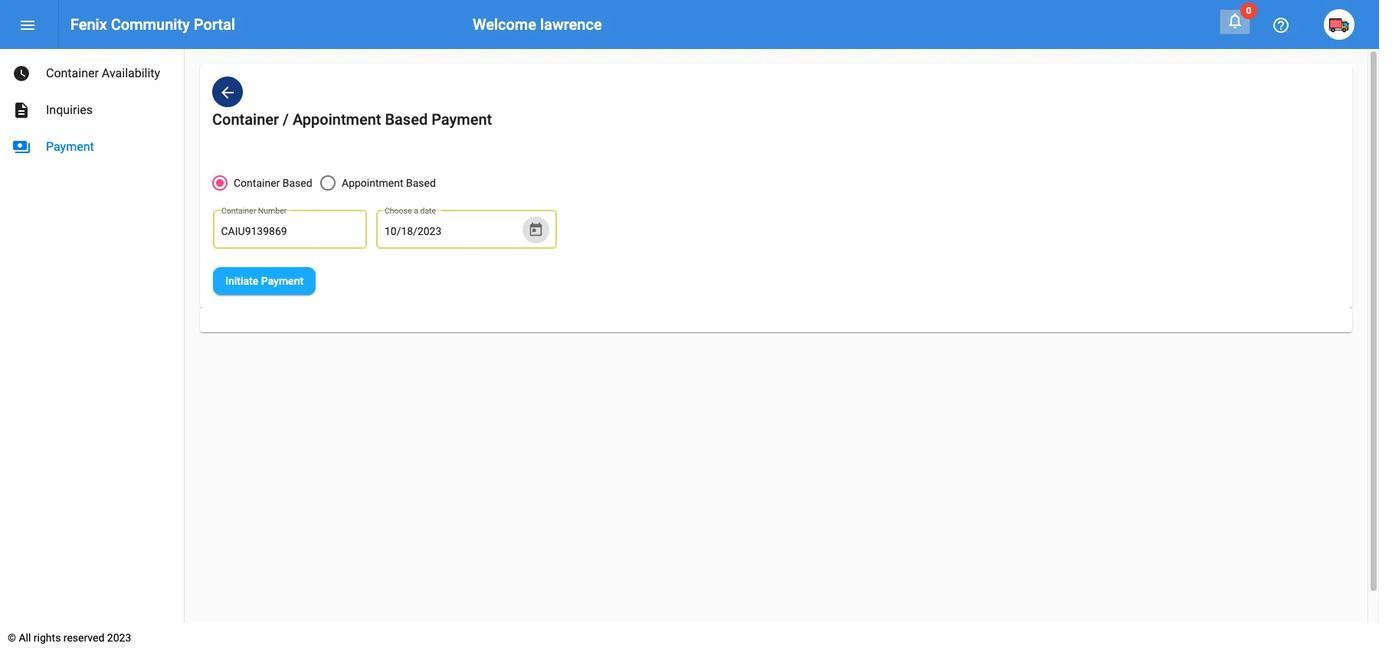 Task type: locate. For each thing, give the bounding box(es) containing it.
initiate payment
[[225, 275, 304, 288]]

1 horizontal spatial no color image
[[1226, 11, 1245, 30]]

no color image containing help_outline
[[1272, 16, 1291, 35]]

no color image containing description
[[12, 101, 31, 120]]

container for container / appointment based payment
[[212, 110, 279, 129]]

payment
[[432, 110, 492, 129], [46, 139, 94, 154], [261, 275, 304, 288]]

no color image containing arrow_back
[[218, 84, 237, 102]]

1 vertical spatial appointment
[[342, 177, 404, 190]]

notifications_none
[[1226, 11, 1245, 30]]

container based
[[234, 177, 312, 190]]

no color image inside notifications_none popup button
[[1226, 11, 1245, 30]]

initiate
[[225, 275, 259, 288]]

option group containing container based
[[212, 175, 436, 191]]

no color image inside menu button
[[18, 16, 37, 35]]

no color image
[[1272, 16, 1291, 35], [12, 64, 31, 83], [218, 84, 237, 102], [12, 101, 31, 120], [12, 138, 31, 156]]

2 horizontal spatial payment
[[432, 110, 492, 129]]

0 vertical spatial container
[[46, 66, 99, 80]]

no color image containing payments
[[12, 138, 31, 156]]

0 horizontal spatial no color image
[[18, 16, 37, 35]]

container inside navigation
[[46, 66, 99, 80]]

1 vertical spatial payment
[[46, 139, 94, 154]]

container for container availability
[[46, 66, 99, 80]]

appointment
[[293, 110, 381, 129], [342, 177, 404, 190]]

arrow_back
[[218, 84, 237, 102]]

no color image up watch_later
[[18, 16, 37, 35]]

help_outline button
[[1266, 9, 1297, 40]]

no color image containing watch_later
[[12, 64, 31, 83]]

/
[[283, 110, 289, 129]]

all
[[19, 632, 31, 645]]

no color image down description
[[12, 138, 31, 156]]

no color image inside help_outline popup button
[[1272, 16, 1291, 35]]

1 vertical spatial container
[[212, 110, 279, 129]]

appointment down container / appointment based payment
[[342, 177, 404, 190]]

based for appointment based
[[406, 177, 436, 190]]

appointment right /
[[293, 110, 381, 129]]

None field
[[385, 226, 523, 238]]

navigation containing watch_later
[[0, 49, 184, 166]]

None text field
[[221, 226, 359, 238]]

1 horizontal spatial payment
[[261, 275, 304, 288]]

no color image for inquiries
[[12, 101, 31, 120]]

payments
[[12, 138, 31, 156]]

no color image down portal
[[218, 84, 237, 102]]

help_outline
[[1272, 16, 1291, 35]]

no color image containing menu
[[18, 16, 37, 35]]

option group
[[212, 175, 436, 191]]

fenix community portal
[[70, 15, 235, 34]]

2 vertical spatial container
[[234, 177, 280, 190]]

based
[[385, 110, 428, 129], [283, 177, 312, 190], [406, 177, 436, 190]]

no color image left help_outline popup button
[[1226, 11, 1245, 30]]

no color image
[[1226, 11, 1245, 30], [18, 16, 37, 35]]

fenix
[[70, 15, 107, 34]]

0 horizontal spatial payment
[[46, 139, 94, 154]]

container
[[46, 66, 99, 80], [212, 110, 279, 129], [234, 177, 280, 190]]

no color image right notifications_none popup button
[[1272, 16, 1291, 35]]

no color image containing notifications_none
[[1226, 11, 1245, 30]]

no color image up description
[[12, 64, 31, 83]]

container for container based
[[234, 177, 280, 190]]

community
[[111, 15, 190, 34]]

2 vertical spatial payment
[[261, 275, 304, 288]]

0 vertical spatial payment
[[432, 110, 492, 129]]

navigation
[[0, 49, 184, 166]]

no color image down watch_later
[[12, 101, 31, 120]]



Task type: describe. For each thing, give the bounding box(es) containing it.
lawrence
[[540, 15, 602, 34]]

no color image for payment
[[12, 138, 31, 156]]

© all rights reserved 2023
[[8, 632, 131, 645]]

inquiries
[[46, 103, 93, 117]]

container availability
[[46, 66, 160, 80]]

2023
[[107, 632, 131, 645]]

menu
[[18, 16, 37, 35]]

based for container based
[[283, 177, 312, 190]]

0 vertical spatial appointment
[[293, 110, 381, 129]]

menu button
[[12, 9, 43, 40]]

initiate payment button
[[213, 268, 316, 295]]

appointment based
[[342, 177, 436, 190]]

no color image for menu button
[[18, 16, 37, 35]]

container / appointment based payment
[[212, 110, 492, 129]]

payment inside button
[[261, 275, 304, 288]]

no color image for notifications_none popup button
[[1226, 11, 1245, 30]]

portal
[[194, 15, 235, 34]]

arrow_back button
[[212, 77, 243, 107]]

description
[[12, 101, 31, 120]]

watch_later
[[12, 64, 31, 83]]

reserved
[[63, 632, 104, 645]]

©
[[8, 632, 16, 645]]

availability
[[102, 66, 160, 80]]

rights
[[34, 632, 61, 645]]

welcome
[[473, 15, 536, 34]]

welcome lawrence
[[473, 15, 602, 34]]

no color image for container availability
[[12, 64, 31, 83]]

no color image inside arrow_back button
[[218, 84, 237, 102]]

notifications_none button
[[1220, 9, 1251, 34]]



Task type: vqa. For each thing, say whether or not it's contained in the screenshot.
/
yes



